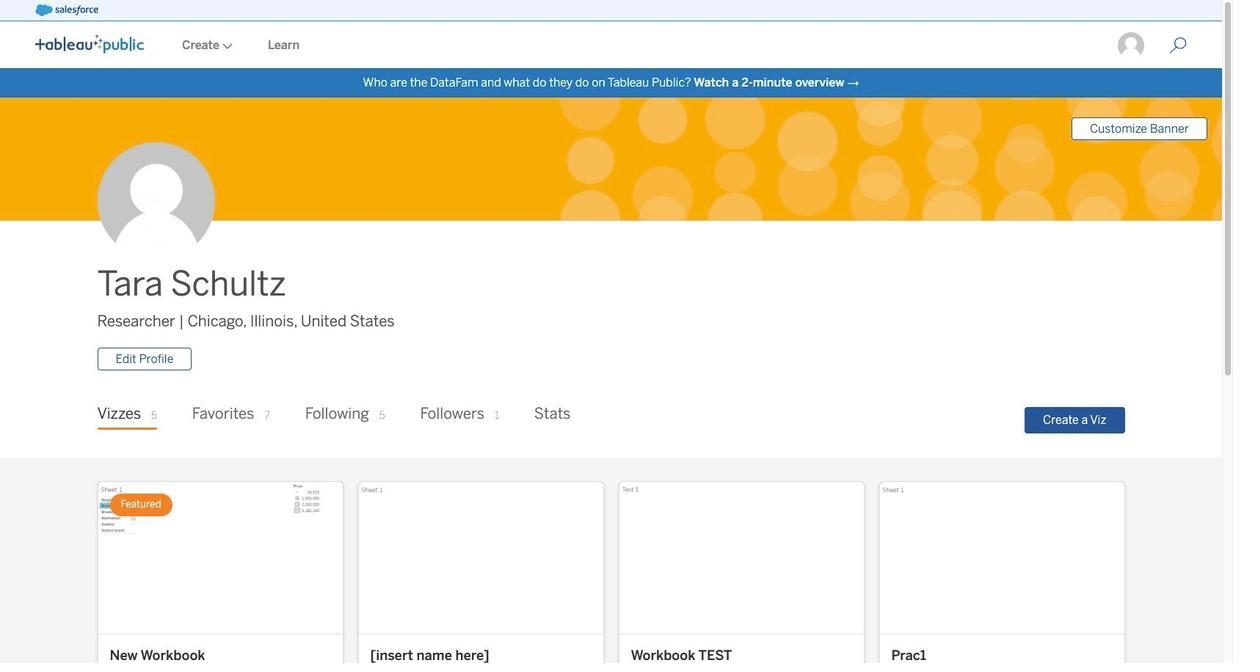 Task type: locate. For each thing, give the bounding box(es) containing it.
avatar image
[[97, 143, 215, 260]]

1 workbook thumbnail image from the left
[[98, 483, 343, 634]]

workbook thumbnail image
[[98, 483, 343, 634], [359, 483, 603, 634], [620, 483, 864, 634], [880, 483, 1125, 634]]

create image
[[220, 43, 233, 49]]

2 workbook thumbnail image from the left
[[359, 483, 603, 634]]



Task type: describe. For each thing, give the bounding box(es) containing it.
logo image
[[35, 35, 144, 54]]

tara.schultz image
[[1117, 31, 1146, 60]]

4 workbook thumbnail image from the left
[[880, 483, 1125, 634]]

featured element
[[110, 494, 172, 517]]

salesforce logo image
[[35, 4, 98, 16]]

3 workbook thumbnail image from the left
[[620, 483, 864, 634]]

go to search image
[[1152, 37, 1205, 54]]



Task type: vqa. For each thing, say whether or not it's contained in the screenshot.
2nd WORKBOOK THUMBNAIL from right
yes



